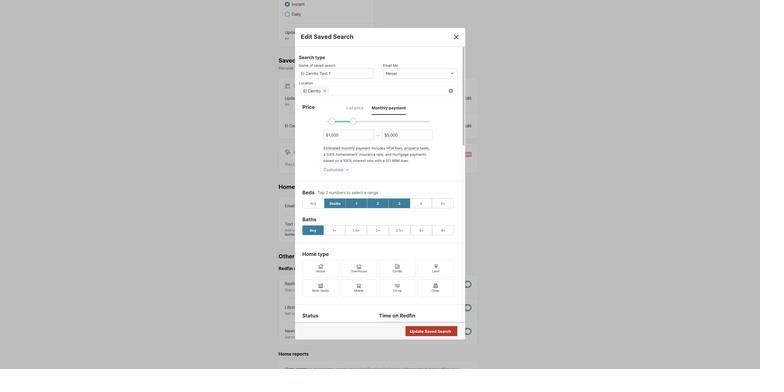Task type: locate. For each thing, give the bounding box(es) containing it.
2 vertical spatial update
[[410, 329, 424, 334]]

2 horizontal spatial search
[[438, 329, 451, 334]]

2 all from the top
[[285, 102, 289, 106]]

other right connect
[[432, 289, 440, 293]]

Other checkbox
[[418, 279, 454, 297]]

clear input button
[[449, 89, 453, 93]]

agent.
[[441, 288, 451, 292], [422, 335, 432, 339]]

0 horizontal spatial el
[[285, 123, 288, 128]]

types up price
[[300, 96, 311, 101]]

1 vertical spatial other
[[432, 289, 440, 293]]

Townhouse checkbox
[[341, 260, 377, 277]]

(sms)
[[294, 221, 306, 226]]

0 vertical spatial payment
[[389, 105, 406, 110]]

0 horizontal spatial email
[[285, 203, 295, 208]]

cerrito left remove el cerrito icon
[[308, 88, 321, 93]]

1 horizontal spatial ,
[[429, 146, 430, 150]]

email inside edit saved search dialog
[[383, 63, 392, 68]]

option group containing house
[[303, 260, 454, 297]]

real
[[354, 335, 360, 339]]

Studio checkbox
[[324, 198, 346, 208]]

no results
[[431, 329, 451, 334]]

1 vertical spatial cerrito
[[290, 123, 302, 128]]

update saved search button
[[406, 326, 458, 336]]

1 horizontal spatial with
[[428, 288, 435, 292]]

taxes
[[420, 146, 429, 150]]

0 horizontal spatial your
[[293, 228, 300, 232]]

1 edit button from the top
[[464, 95, 472, 107]]

% down homeowners'
[[350, 158, 352, 163]]

0 horizontal spatial agent.
[[422, 335, 432, 339]]

1 vertical spatial for
[[294, 150, 302, 155]]

1 for from the top
[[294, 84, 302, 89]]

for
[[376, 162, 381, 167]]

multi-
[[313, 289, 321, 293]]

0 vertical spatial other
[[279, 253, 295, 260]]

searching
[[357, 162, 375, 167]]

edit saved search dialog
[[295, 28, 466, 369]]

account settings
[[285, 228, 344, 236]]

1 horizontal spatial your
[[350, 66, 358, 71]]

1 horizontal spatial from
[[385, 335, 393, 339]]

1 horizontal spatial agent.
[[441, 288, 451, 292]]

all left price
[[285, 102, 289, 106]]

none search field inside edit saved search dialog
[[329, 86, 458, 96]]

co-op
[[393, 289, 402, 293]]

0 vertical spatial get
[[285, 311, 291, 316]]

, right property
[[429, 146, 430, 150]]

saved
[[314, 33, 332, 40], [279, 57, 296, 64], [314, 162, 326, 167], [425, 329, 437, 334]]

2 right tap
[[326, 190, 328, 195]]

email left me
[[383, 63, 392, 68]]

based inside saved searches receive timely notifications based on your preferred search filters.
[[331, 66, 343, 71]]

1 vertical spatial option group
[[302, 225, 454, 235]]

2 get from the top
[[285, 335, 291, 339]]

search left me
[[378, 66, 391, 71]]

your up settings
[[293, 228, 300, 232]]

you
[[285, 162, 292, 167]]

1 vertical spatial in
[[344, 335, 347, 339]]

5/1
[[386, 158, 391, 163]]

option group
[[303, 198, 454, 208], [302, 225, 454, 235], [303, 260, 454, 297]]

0 horizontal spatial local
[[292, 311, 300, 316]]

beds
[[303, 190, 315, 196]]

from right the market
[[385, 335, 393, 339]]

1 vertical spatial home
[[303, 251, 317, 257]]

2 , from the left
[[429, 146, 430, 150]]

cerrito left test
[[290, 123, 302, 128]]

0 vertical spatial in
[[326, 228, 329, 232]]

0 vertical spatial with
[[375, 158, 382, 163]]

update types all down daily
[[285, 30, 311, 41]]

the left real
[[348, 335, 353, 339]]

edit for first the edit button from the bottom of the page
[[464, 123, 472, 128]]

redfin inside newsletter from my agent get notified about the latest trends in the real estate market from your local redfin agent.
[[410, 335, 421, 339]]

daily
[[292, 12, 301, 17]]

range
[[368, 190, 379, 195]]

always
[[349, 203, 362, 208]]

edit saved search
[[301, 33, 354, 40]]

date
[[303, 288, 310, 292]]

2 for from the top
[[294, 150, 302, 155]]

0 horizontal spatial cerrito
[[290, 123, 302, 128]]

2 down range
[[377, 201, 379, 205]]

agent. down update saved search
[[422, 335, 432, 339]]

2 types from the top
[[300, 96, 311, 101]]

0 vertical spatial agent.
[[441, 288, 451, 292]]

1 vertical spatial get
[[285, 335, 291, 339]]

4 checkbox
[[410, 198, 432, 208]]

1 horizontal spatial email
[[383, 63, 392, 68]]

0 vertical spatial update types all
[[285, 30, 311, 41]]

1 vertical spatial any
[[310, 228, 317, 232]]

payment
[[389, 105, 406, 110], [356, 146, 371, 150]]

saved inside button
[[425, 329, 437, 334]]

0 horizontal spatial 1
[[313, 123, 315, 128]]

0 vertical spatial based
[[331, 66, 343, 71]]

list price
[[347, 105, 364, 110]]

2 vertical spatial edit
[[464, 123, 472, 128]]

get down newsletter
[[285, 335, 291, 339]]

your left preferred
[[350, 66, 358, 71]]

1 horizontal spatial other
[[432, 289, 440, 293]]

update types all down for sale
[[285, 96, 311, 106]]

results
[[438, 329, 451, 334]]

all down daily option
[[285, 36, 289, 41]]

on inside % homeowners' insurance rate, and mortgage payments based on a
[[335, 158, 339, 163]]

0 vertical spatial email
[[383, 63, 392, 68]]

payment right the 'monthly'
[[389, 105, 406, 110]]

payments
[[410, 152, 427, 156]]

monthly
[[372, 105, 388, 110]]

el for el cerrito test 1
[[285, 123, 288, 128]]

for left 'rent'
[[294, 150, 302, 155]]

0 horizontal spatial search
[[325, 63, 336, 68]]

and right home,
[[406, 288, 413, 292]]

any for 1+
[[310, 228, 317, 232]]

2+ radio
[[367, 225, 389, 235]]

type
[[316, 55, 325, 60], [318, 251, 329, 257]]

1 vertical spatial 2
[[377, 201, 379, 205]]

rate
[[367, 158, 374, 163]]

% homeowners' insurance rate, and mortgage payments based on a
[[324, 152, 427, 163]]

based inside % homeowners' insurance rate, and mortgage payments based on a
[[324, 158, 334, 163]]

receive
[[279, 66, 294, 71]]

0 vertical spatial types
[[300, 30, 311, 35]]

cerrito
[[308, 88, 321, 93], [290, 123, 302, 128]]

a right 'sell'
[[392, 288, 394, 292]]

cerrito inside edit saved search dialog
[[308, 88, 321, 93]]

0 vertical spatial search
[[333, 33, 354, 40]]

type for search type
[[316, 55, 325, 60]]

local down time on redfin
[[402, 335, 410, 339]]

saved
[[314, 63, 324, 68]]

2
[[326, 190, 328, 195], [377, 201, 379, 205]]

1 vertical spatial edit
[[464, 96, 472, 101]]

local down lifestyle
[[292, 311, 300, 316]]

el
[[304, 88, 307, 93], [285, 123, 288, 128]]

el left test
[[285, 123, 288, 128]]

redfin news stay up to date on redfin's tools and features, how to buy or sell a home, and connect with an agent.
[[285, 281, 451, 292]]

home left the tours
[[279, 183, 295, 190]]

1 get from the top
[[285, 311, 291, 316]]

on inside redfin news stay up to date on redfin's tools and features, how to buy or sell a home, and connect with an agent.
[[311, 288, 315, 292]]

1 right test
[[313, 123, 315, 128]]

1 vertical spatial edit button
[[464, 123, 472, 129]]

1 vertical spatial el
[[285, 123, 288, 128]]

1 all from the top
[[285, 36, 289, 41]]

search
[[333, 33, 354, 40], [299, 55, 315, 60], [438, 329, 451, 334]]

with down rate,
[[375, 158, 382, 163]]

update left no
[[410, 329, 424, 334]]

types
[[300, 30, 311, 35], [300, 96, 311, 101]]

0 vertical spatial all
[[285, 36, 289, 41]]

1 horizontal spatial to
[[347, 190, 351, 195]]

2 the from the left
[[348, 335, 353, 339]]

interest
[[353, 158, 366, 163]]

1 vertical spatial %
[[350, 158, 352, 163]]

to right up
[[299, 288, 302, 292]]

a inside % homeowners' insurance rate, and mortgage payments based on a
[[340, 158, 342, 163]]

redfin right time
[[400, 313, 416, 319]]

home inside edit saved search dialog
[[303, 251, 317, 257]]

0 vertical spatial %
[[332, 152, 335, 156]]

for left sale
[[294, 84, 302, 89]]

other up redfin updates
[[279, 253, 295, 260]]

2 vertical spatial home
[[279, 351, 292, 357]]

phone
[[301, 228, 311, 232]]

% down the estimated
[[332, 152, 335, 156]]

multi-family
[[313, 289, 329, 293]]

Condo checkbox
[[379, 260, 416, 277]]

list box for email me
[[383, 68, 458, 78]]

a
[[324, 152, 326, 156], [340, 158, 342, 163], [383, 158, 385, 163], [364, 190, 367, 195], [392, 288, 394, 292]]

2 horizontal spatial your
[[394, 335, 401, 339]]

remove el cerrito image
[[324, 89, 327, 92]]

to left buy
[[370, 288, 373, 292]]

numbers
[[329, 190, 346, 195]]

monthly payment
[[372, 105, 406, 110]]

None search field
[[329, 86, 458, 96]]

0 vertical spatial 2
[[326, 190, 328, 195]]

0 vertical spatial cerrito
[[308, 88, 321, 93]]

any for studio
[[310, 201, 317, 205]]

0 vertical spatial home
[[279, 183, 295, 190]]

a inside , a
[[324, 152, 326, 156]]

0 vertical spatial edit button
[[464, 95, 472, 107]]

list box
[[383, 68, 458, 78], [379, 321, 454, 332]]

redfin up stay
[[285, 281, 297, 286]]

1 horizontal spatial search
[[378, 66, 391, 71]]

add
[[285, 228, 292, 232]]

tips
[[306, 305, 313, 310]]

on
[[344, 66, 349, 71], [335, 158, 339, 163], [364, 203, 368, 208], [311, 288, 315, 292], [393, 313, 399, 319]]

includes
[[372, 146, 386, 150]]

for
[[294, 84, 302, 89], [294, 150, 302, 155]]

option group for baths
[[302, 225, 454, 235]]

0 vertical spatial your
[[350, 66, 358, 71]]

location
[[299, 81, 313, 85]]

your
[[350, 66, 358, 71], [293, 228, 300, 232], [394, 335, 401, 339]]

tips,
[[348, 311, 355, 316]]

search up name of saved search text box
[[325, 63, 336, 68]]

0 horizontal spatial ,
[[403, 146, 404, 150]]

2+
[[376, 228, 380, 232]]

1 vertical spatial update types all
[[285, 96, 311, 106]]

update down for sale
[[285, 96, 299, 101]]

and right style
[[365, 311, 371, 316]]

monthly payment element
[[372, 101, 406, 115]]

2 vertical spatial search
[[438, 329, 451, 334]]

to
[[347, 190, 351, 195], [299, 288, 302, 292], [370, 288, 373, 292]]

buy
[[374, 288, 380, 292]]

based up name of saved search text box
[[331, 66, 343, 71]]

the down my on the bottom left of page
[[316, 335, 321, 339]]

1 vertical spatial email
[[285, 203, 295, 208]]

a inside redfin news stay up to date on redfin's tools and features, how to buy or sell a home, and connect with an agent.
[[392, 288, 394, 292]]

1 vertical spatial types
[[300, 96, 311, 101]]

your inside saved searches receive timely notifications based on your preferred search filters.
[[350, 66, 358, 71]]

email for email me
[[383, 63, 392, 68]]

, up "mortgage"
[[403, 146, 404, 150]]

the
[[316, 335, 321, 339], [348, 335, 353, 339]]

edit for second the edit button from the bottom
[[464, 96, 472, 101]]

1 vertical spatial 1
[[356, 201, 358, 205]]

1 checkbox
[[346, 198, 368, 208]]

1 horizontal spatial el
[[304, 88, 307, 93]]

agent. right an
[[441, 288, 451, 292]]

maximum price slider
[[350, 118, 357, 125]]

2 vertical spatial option group
[[303, 260, 454, 297]]

0 vertical spatial local
[[292, 311, 300, 316]]

home for home reports
[[279, 351, 292, 357]]

home up 'updates'
[[303, 251, 317, 257]]

on right date
[[311, 288, 315, 292]]

a left 100
[[340, 158, 342, 163]]

price
[[355, 105, 364, 110]]

monthly
[[342, 146, 355, 150]]

0 horizontal spatial payment
[[356, 146, 371, 150]]

0 horizontal spatial %
[[332, 152, 335, 156]]

based down 0.6
[[324, 158, 334, 163]]

get inside newsletter from my agent get notified about the latest trends in the real estate market from your local redfin agent.
[[285, 335, 291, 339]]

1 vertical spatial agent.
[[422, 335, 432, 339]]

to left select
[[347, 190, 351, 195]]

None checkbox
[[456, 304, 472, 311], [456, 328, 472, 335], [456, 304, 472, 311], [456, 328, 472, 335]]

0 horizontal spatial from
[[307, 328, 315, 333]]

1 horizontal spatial search
[[333, 33, 354, 40]]

1 inside checkbox
[[356, 201, 358, 205]]

stay
[[285, 288, 292, 292]]

0 horizontal spatial 2
[[326, 190, 328, 195]]

a left range
[[364, 190, 367, 195]]

on up "customize" 'button'
[[335, 158, 339, 163]]

0 vertical spatial from
[[307, 328, 315, 333]]

for sale
[[294, 84, 313, 89]]

with left an
[[428, 288, 435, 292]]

on up name of saved search text box
[[344, 66, 349, 71]]

, inside , a
[[429, 146, 430, 150]]

home left reports
[[279, 351, 292, 357]]

home for home type
[[303, 251, 317, 257]]

0 horizontal spatial the
[[316, 335, 321, 339]]

1 horizontal spatial the
[[348, 335, 353, 339]]

email
[[383, 63, 392, 68], [285, 203, 295, 208]]

type up house checkbox
[[318, 251, 329, 257]]

local inside newsletter from my agent get notified about the latest trends in the real estate market from your local redfin agent.
[[402, 335, 410, 339]]

2 vertical spatial your
[[394, 335, 401, 339]]

1 horizontal spatial 2
[[377, 201, 379, 205]]

on inside saved searches receive timely notifications based on your preferred search filters.
[[344, 66, 349, 71]]

0 vertical spatial type
[[316, 55, 325, 60]]

Enter max text field
[[385, 133, 431, 138]]

estimated monthly payment includes hoa fees , property taxes
[[324, 146, 429, 150]]

None checkbox
[[352, 221, 368, 228], [456, 281, 472, 288], [352, 221, 368, 228], [456, 281, 472, 288]]

Enter min text field
[[326, 133, 372, 138]]

0 horizontal spatial with
[[375, 158, 382, 163]]

agent. inside newsletter from my agent get notified about the latest trends in the real estate market from your local redfin agent.
[[422, 335, 432, 339]]

House checkbox
[[303, 260, 339, 277]]

from up about
[[307, 328, 315, 333]]

0 horizontal spatial searches
[[297, 57, 324, 64]]

0 horizontal spatial search
[[299, 55, 315, 60]]

any inside option
[[310, 201, 317, 205]]

1 update types all from the top
[[285, 30, 311, 41]]

mortgage
[[393, 152, 409, 156]]

notified
[[292, 335, 304, 339]]

rent
[[303, 150, 314, 155]]

,
[[403, 146, 404, 150], [429, 146, 430, 150]]

get down lifestyle
[[285, 311, 291, 316]]

email me element
[[383, 61, 455, 68]]

1 down select
[[356, 201, 358, 205]]

email up text on the left
[[285, 203, 295, 208]]

types down daily
[[300, 30, 311, 35]]

0 horizontal spatial other
[[279, 253, 295, 260]]

update inside button
[[410, 329, 424, 334]]

with inside edit saved search dialog
[[375, 158, 382, 163]]

saved inside saved searches receive timely notifications based on your preferred search filters.
[[279, 57, 296, 64]]

and up 5/1
[[385, 152, 392, 156]]

1 vertical spatial type
[[318, 251, 329, 257]]

and right 'tools'
[[339, 288, 346, 292]]

edit inside dialog
[[301, 33, 313, 40]]

type up 'saved'
[[316, 55, 325, 60]]

1
[[313, 123, 315, 128], [356, 201, 358, 205]]

1 horizontal spatial cerrito
[[308, 88, 321, 93]]

in left 1+
[[326, 228, 329, 232]]

0 vertical spatial el
[[304, 88, 307, 93]]

1 vertical spatial all
[[285, 102, 289, 106]]

0 vertical spatial edit
[[301, 33, 313, 40]]

search inside button
[[438, 329, 451, 334]]

a left 0.6
[[324, 152, 326, 156]]

home reports
[[279, 351, 309, 357]]

1 horizontal spatial in
[[344, 335, 347, 339]]

co-
[[393, 289, 399, 293]]

el inside edit saved search dialog
[[304, 88, 307, 93]]

in inside newsletter from my agent get notified about the latest trends in the real estate market from your local redfin agent.
[[344, 335, 347, 339]]

4+ radio
[[433, 225, 454, 235]]

number
[[312, 228, 325, 232]]

in right trends
[[344, 335, 347, 339]]

0 horizontal spatial to
[[299, 288, 302, 292]]

test
[[304, 123, 312, 128]]

on right the always
[[364, 203, 368, 208]]

other inside option
[[432, 289, 440, 293]]

reports
[[293, 351, 309, 357]]

payment up insurance at the left top of page
[[356, 146, 371, 150]]

update down daily option
[[285, 30, 299, 35]]

create
[[301, 162, 313, 167]]

Instant radio
[[285, 2, 290, 7]]

1 vertical spatial local
[[402, 335, 410, 339]]

redfin down update saved search
[[410, 335, 421, 339]]

1 vertical spatial based
[[324, 158, 334, 163]]

el down location
[[304, 88, 307, 93]]

2 checkbox
[[367, 198, 389, 208]]

any inside radio
[[310, 228, 317, 232]]

1 vertical spatial update
[[285, 96, 299, 101]]

1 vertical spatial your
[[293, 228, 300, 232]]

studio
[[330, 201, 341, 205]]

0 vertical spatial for
[[294, 84, 302, 89]]

updates
[[294, 266, 312, 271]]

1 vertical spatial with
[[428, 288, 435, 292]]

1 horizontal spatial searches
[[327, 162, 345, 167]]

0 vertical spatial searches
[[297, 57, 324, 64]]

your right the market
[[394, 335, 401, 339]]



Task type: vqa. For each thing, say whether or not it's contained in the screenshot.
the right 2.95M
no



Task type: describe. For each thing, give the bounding box(es) containing it.
account settings link
[[285, 228, 344, 236]]

search for update saved search
[[438, 329, 451, 334]]

op
[[399, 289, 402, 293]]

1 , from the left
[[403, 146, 404, 150]]

home
[[315, 311, 324, 316]]

redfin inside edit saved search dialog
[[400, 313, 416, 319]]

lifestyle
[[285, 305, 301, 310]]

style
[[356, 311, 364, 316]]

a left 5/1
[[383, 158, 385, 163]]

% inside % homeowners' insurance rate, and mortgage payments based on a
[[332, 152, 335, 156]]

timely
[[295, 66, 306, 71]]

cerrito for el cerrito
[[308, 88, 321, 93]]

townhouse
[[351, 269, 367, 273]]

tap 2 numbers to select a range
[[318, 190, 379, 195]]

rentals
[[382, 162, 395, 167]]

1 horizontal spatial %
[[350, 158, 352, 163]]

1 vertical spatial from
[[385, 335, 393, 339]]

lifestyle & tips get local insights, home improvement tips, style and design resources.
[[285, 305, 401, 316]]

name
[[299, 63, 309, 68]]

notifications
[[307, 66, 330, 71]]

and inside lifestyle & tips get local insights, home improvement tips, style and design resources.
[[365, 311, 371, 316]]

for for for rent
[[294, 150, 302, 155]]

Mobile checkbox
[[341, 279, 377, 297]]

1 vertical spatial payment
[[356, 146, 371, 150]]

house
[[316, 269, 325, 273]]

cerrito for el cerrito test 1
[[290, 123, 302, 128]]

3+ radio
[[411, 225, 433, 235]]

1 vertical spatial search
[[299, 55, 315, 60]]

3+
[[419, 228, 424, 232]]

arm
[[392, 158, 400, 163]]

saved searches receive timely notifications based on your preferred search filters.
[[279, 57, 404, 71]]

Any radio
[[302, 225, 324, 235]]

other for other
[[432, 289, 440, 293]]

property
[[405, 146, 419, 150]]

0 vertical spatial update
[[285, 30, 299, 35]]

home for home tours
[[279, 183, 295, 190]]

0 vertical spatial option group
[[303, 198, 454, 208]]

2 edit button from the top
[[464, 123, 472, 129]]

1+
[[333, 228, 337, 232]]

Co-op checkbox
[[379, 279, 416, 297]]

local inside lifestyle & tips get local insights, home improvement tips, style and design resources.
[[292, 311, 300, 316]]

no
[[431, 329, 437, 334]]

Land checkbox
[[418, 260, 454, 277]]

update saved search
[[410, 329, 451, 334]]

how
[[362, 288, 369, 292]]

location element
[[299, 78, 455, 86]]

redfin inside redfin news stay up to date on redfin's tools and features, how to buy or sell a home, and connect with an agent.
[[285, 281, 297, 286]]

2.5+
[[396, 228, 404, 232]]

get inside lifestyle & tips get local insights, home improvement tips, style and design resources.
[[285, 311, 291, 316]]

5+ checkbox
[[432, 198, 454, 208]]

customize button
[[324, 164, 351, 174]]

3 checkbox
[[389, 198, 411, 208]]

1+ radio
[[324, 225, 346, 235]]

your inside newsletter from my agent get notified about the latest trends in the real estate market from your local redfin agent.
[[394, 335, 401, 339]]

baths
[[303, 217, 317, 223]]

email me
[[383, 63, 398, 68]]

2 inside checkbox
[[377, 201, 379, 205]]

1 vertical spatial searches
[[327, 162, 345, 167]]

1.5+ radio
[[346, 225, 367, 235]]

100
[[343, 158, 350, 163]]

search type
[[299, 55, 325, 60]]

other for other emails
[[279, 253, 295, 260]]

improvement
[[325, 311, 347, 316]]

or
[[381, 288, 385, 292]]

2 update types all from the top
[[285, 96, 311, 106]]

2 horizontal spatial to
[[370, 288, 373, 292]]

minimum price slider
[[329, 118, 335, 125]]

account
[[330, 228, 344, 232]]

you can create saved searches while searching for rentals .
[[285, 162, 396, 167]]

sell
[[386, 288, 391, 292]]

an
[[436, 288, 440, 292]]

1 horizontal spatial payment
[[389, 105, 406, 110]]

me
[[393, 63, 398, 68]]

features,
[[347, 288, 361, 292]]

Any checkbox
[[303, 198, 325, 208]]

search inside saved searches receive timely notifications based on your preferred search filters.
[[378, 66, 391, 71]]

redfin down other emails
[[279, 266, 293, 271]]

can
[[293, 162, 300, 167]]

email for email
[[285, 203, 295, 208]]

home tours
[[279, 183, 311, 190]]

to inside edit saved search dialog
[[347, 190, 351, 195]]

name of saved search
[[299, 63, 336, 68]]

—
[[377, 132, 380, 137]]

my
[[317, 328, 322, 333]]

for for for sale
[[294, 84, 302, 89]]

loan.
[[401, 158, 409, 163]]

rate,
[[377, 152, 384, 156]]

redfin updates
[[279, 266, 312, 271]]

sale
[[303, 84, 313, 89]]

2.5+ radio
[[389, 225, 411, 235]]

time on redfin
[[379, 313, 416, 319]]

with inside redfin news stay up to date on redfin's tools and features, how to buy or sell a home, and connect with an agent.
[[428, 288, 435, 292]]

Name of saved search text field
[[301, 71, 371, 76]]

other emails
[[279, 253, 315, 260]]

status
[[303, 313, 319, 319]]

hoa
[[387, 146, 394, 150]]

about
[[305, 335, 315, 339]]

on right time
[[393, 313, 399, 319]]

list price element
[[347, 101, 364, 115]]

tap
[[318, 190, 325, 195]]

el cerrito test 1
[[285, 123, 315, 128]]

fees
[[395, 146, 403, 150]]

Daily radio
[[285, 12, 290, 17]]

and inside % homeowners' insurance rate, and mortgage payments based on a
[[385, 152, 392, 156]]

Multi-family checkbox
[[303, 279, 339, 297]]

settings
[[285, 232, 299, 236]]

list
[[347, 105, 354, 110]]

insurance
[[359, 152, 376, 156]]

1 types from the top
[[300, 30, 311, 35]]

option group for home type
[[303, 260, 454, 297]]

news
[[298, 281, 308, 286]]

newsletter
[[285, 328, 306, 333]]

select
[[352, 190, 363, 195]]

edit for edit saved search
[[301, 33, 313, 40]]

estimated
[[324, 146, 341, 150]]

tools
[[330, 288, 338, 292]]

for rent
[[294, 150, 314, 155]]

customize
[[324, 167, 344, 172]]

agent. inside redfin news stay up to date on redfin's tools and features, how to buy or sell a home, and connect with an agent.
[[441, 288, 451, 292]]

text
[[285, 221, 293, 226]]

3
[[399, 201, 401, 205]]

while
[[346, 162, 355, 167]]

1 the from the left
[[316, 335, 321, 339]]

trends
[[332, 335, 343, 339]]

search inside name of saved search 'element'
[[325, 63, 336, 68]]

market
[[373, 335, 384, 339]]

list box for time on redfin
[[379, 321, 454, 332]]

4+
[[441, 228, 446, 232]]

, a
[[324, 146, 430, 156]]

el for el cerrito
[[304, 88, 307, 93]]

of
[[310, 63, 313, 68]]

name of saved search element
[[299, 61, 371, 68]]

agent
[[323, 328, 334, 333]]

0 horizontal spatial in
[[326, 228, 329, 232]]

type for home type
[[318, 251, 329, 257]]

insights,
[[301, 311, 314, 316]]

&
[[302, 305, 305, 310]]

searches inside saved searches receive timely notifications based on your preferred search filters.
[[297, 57, 324, 64]]

edit saved search element
[[301, 33, 447, 40]]

search for edit saved search
[[333, 33, 354, 40]]



